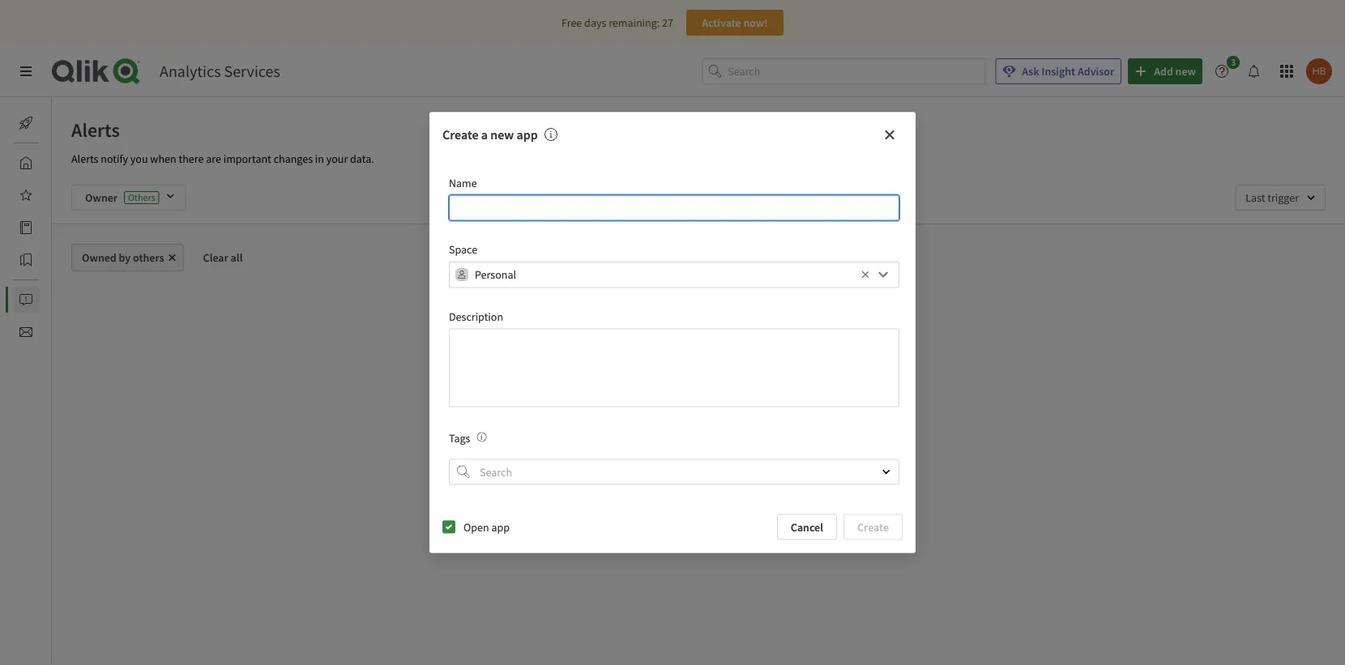 Task type: describe. For each thing, give the bounding box(es) containing it.
ask insight advisor
[[1022, 64, 1115, 79]]

collections image
[[19, 254, 32, 267]]

search
[[686, 444, 717, 459]]

all
[[231, 250, 243, 265]]

there
[[179, 152, 204, 166]]

create for create a new app
[[443, 127, 479, 143]]

alerts notify you when there are important changes in your data.
[[71, 152, 374, 166]]

remaining:
[[609, 15, 660, 30]]

important
[[223, 152, 271, 166]]

last trigger image
[[1235, 185, 1326, 211]]

start typing a tag name. select an existing tag or create a new tag by pressing enter or comma. press backspace to remove a tag. image
[[477, 432, 487, 442]]

subscriptions image
[[19, 326, 32, 339]]

when
[[150, 152, 176, 166]]

0 horizontal spatial your
[[326, 152, 348, 166]]

create button
[[844, 514, 903, 540]]

1 vertical spatial app
[[492, 520, 510, 534]]

changes
[[274, 152, 313, 166]]

now!
[[743, 15, 768, 30]]

alerts for alerts notify you when there are important changes in your data.
[[71, 152, 98, 166]]

you inside try adjusting your search or filters to find what you are looking for.
[[663, 460, 681, 475]]

ask insight advisor button
[[995, 58, 1122, 84]]

advisor
[[1078, 64, 1115, 79]]

try adjusting your search or filters to find what you are looking for.
[[599, 444, 818, 475]]

name
[[449, 176, 477, 190]]

navigation pane element
[[0, 104, 88, 352]]

by
[[119, 250, 131, 265]]

analytics services element
[[160, 61, 280, 81]]

try
[[599, 444, 614, 459]]

clear all
[[203, 250, 243, 265]]

open sidebar menu image
[[19, 65, 32, 78]]

notify
[[101, 152, 128, 166]]

cancel button
[[777, 514, 837, 540]]

filters
[[732, 444, 759, 459]]

open
[[464, 520, 489, 534]]

Name text field
[[449, 195, 900, 221]]

search image
[[457, 466, 470, 478]]

services
[[224, 61, 280, 81]]

alerts image
[[19, 293, 32, 306]]

0 vertical spatial are
[[206, 152, 221, 166]]

owned by others
[[82, 250, 164, 265]]

start typing a tag name. select an existing tag or create a new tag by pressing enter or comma. press backspace to remove a tag. tooltip
[[470, 431, 487, 445]]

looking
[[700, 460, 736, 475]]

Space text field
[[475, 262, 857, 288]]

open app
[[464, 520, 510, 534]]

create a new app
[[443, 127, 538, 143]]

catalog
[[52, 220, 88, 235]]

are inside try adjusting your search or filters to find what you are looking for.
[[683, 460, 698, 475]]

free days remaining: 27
[[562, 15, 673, 30]]

data.
[[350, 152, 374, 166]]

open image
[[882, 467, 892, 477]]



Task type: locate. For each thing, give the bounding box(es) containing it.
tags
[[449, 431, 470, 445]]

Search text field
[[728, 58, 986, 85]]

ask
[[1022, 64, 1040, 79]]

your right in
[[326, 152, 348, 166]]

to
[[761, 444, 771, 459]]

owned by others button
[[71, 244, 184, 272]]

in
[[315, 152, 324, 166]]

app right the "new"
[[517, 127, 538, 143]]

what
[[794, 444, 818, 459]]

activate now!
[[702, 15, 768, 30]]

your up search text field
[[662, 444, 684, 459]]

1 horizontal spatial your
[[662, 444, 684, 459]]

analytics services
[[160, 61, 280, 81]]

activate now! link
[[686, 10, 784, 36]]

1 horizontal spatial are
[[683, 460, 698, 475]]

are down the search
[[683, 460, 698, 475]]

a
[[481, 127, 488, 143]]

days
[[584, 15, 607, 30]]

your
[[326, 152, 348, 166], [662, 444, 684, 459]]

favorites image
[[19, 189, 32, 202]]

others
[[133, 250, 164, 265]]

home link
[[13, 150, 80, 176]]

you
[[130, 152, 148, 166], [663, 460, 681, 475]]

new
[[491, 127, 514, 143]]

0 vertical spatial you
[[130, 152, 148, 166]]

app
[[517, 127, 538, 143], [492, 520, 510, 534]]

0 vertical spatial app
[[517, 127, 538, 143]]

you left when
[[130, 152, 148, 166]]

or
[[720, 444, 730, 459]]

1 horizontal spatial app
[[517, 127, 538, 143]]

alerts for alerts
[[71, 118, 120, 142]]

adjusting
[[616, 444, 660, 459]]

create a new app dialog
[[430, 112, 916, 553]]

0 horizontal spatial are
[[206, 152, 221, 166]]

owned
[[82, 250, 116, 265]]

search element
[[457, 466, 470, 478]]

1 horizontal spatial you
[[663, 460, 681, 475]]

description
[[449, 309, 503, 324]]

0 vertical spatial create
[[443, 127, 479, 143]]

1 vertical spatial your
[[662, 444, 684, 459]]

you left looking
[[663, 460, 681, 475]]

alerts up notify
[[71, 118, 120, 142]]

create for create
[[857, 520, 889, 534]]

create left a
[[443, 127, 479, 143]]

Search text field
[[477, 459, 868, 485]]

clear all button
[[190, 244, 256, 272]]

alerts left notify
[[71, 152, 98, 166]]

cancel
[[791, 520, 823, 534]]

activate
[[702, 15, 741, 30]]

1 vertical spatial create
[[857, 520, 889, 534]]

are right there
[[206, 152, 221, 166]]

searchbar element
[[702, 58, 986, 85]]

space
[[449, 242, 477, 257]]

analytics
[[160, 61, 221, 81]]

your inside try adjusting your search or filters to find what you are looking for.
[[662, 444, 684, 459]]

filters region
[[52, 172, 1345, 224]]

0 horizontal spatial app
[[492, 520, 510, 534]]

create
[[443, 127, 479, 143], [857, 520, 889, 534]]

1 vertical spatial you
[[663, 460, 681, 475]]

1 horizontal spatial create
[[857, 520, 889, 534]]

alerts
[[71, 118, 120, 142], [71, 152, 98, 166]]

1 vertical spatial alerts
[[71, 152, 98, 166]]

0 horizontal spatial you
[[130, 152, 148, 166]]

0 vertical spatial your
[[326, 152, 348, 166]]

Description text field
[[449, 328, 900, 407]]

clear
[[203, 250, 228, 265]]

are
[[206, 152, 221, 166], [683, 460, 698, 475]]

create inside button
[[857, 520, 889, 534]]

app right open
[[492, 520, 510, 534]]

1 vertical spatial are
[[683, 460, 698, 475]]

insight
[[1042, 64, 1076, 79]]

27
[[662, 15, 673, 30]]

2 alerts from the top
[[71, 152, 98, 166]]

home
[[52, 156, 80, 170]]

catalog link
[[13, 215, 88, 241]]

find
[[773, 444, 792, 459]]

create down open image
[[857, 520, 889, 534]]

0 vertical spatial alerts
[[71, 118, 120, 142]]

0 horizontal spatial create
[[443, 127, 479, 143]]

1 alerts from the top
[[71, 118, 120, 142]]

for.
[[738, 460, 754, 475]]

free
[[562, 15, 582, 30]]



Task type: vqa. For each thing, say whether or not it's contained in the screenshot.
Add Data Connection dialog
no



